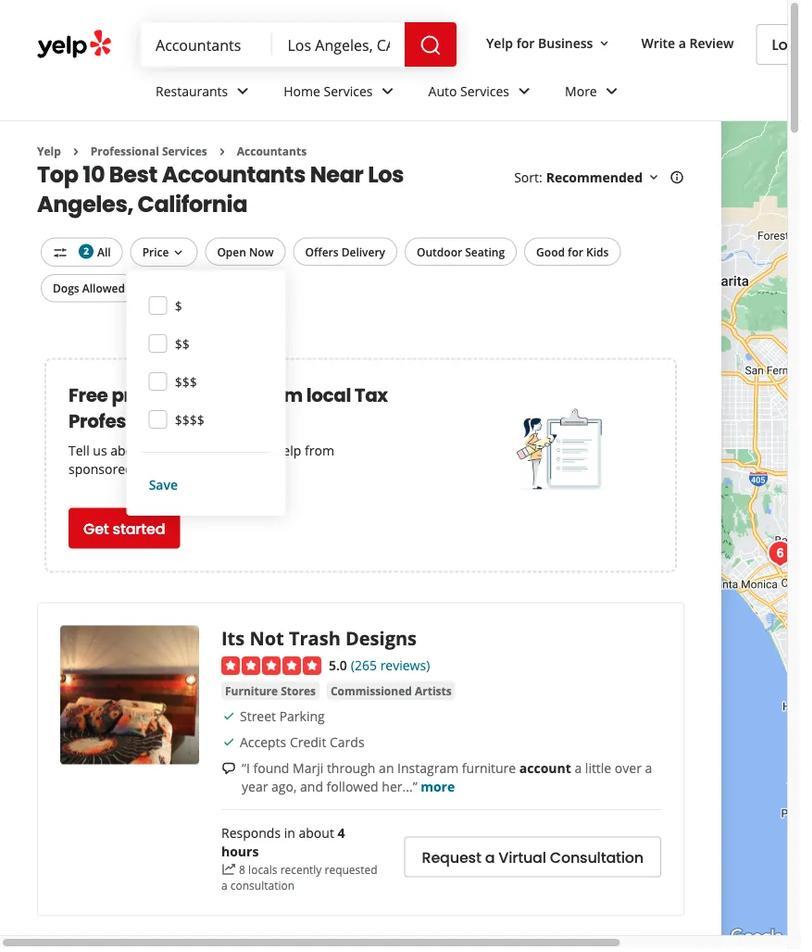 Task type: locate. For each thing, give the bounding box(es) containing it.
yelp
[[487, 34, 513, 52], [37, 144, 61, 159]]

accepts
[[240, 733, 287, 751]]

2 none field from the left
[[288, 34, 390, 55]]

cards
[[330, 733, 365, 751]]

24 chevron down v2 image
[[601, 80, 623, 102]]

2 horizontal spatial 24 chevron down v2 image
[[513, 80, 536, 102]]

tell
[[69, 442, 90, 459]]

1 vertical spatial yelp
[[37, 144, 61, 159]]

16 chevron down v2 image inside price popup button
[[171, 245, 186, 260]]

dogs
[[53, 281, 79, 296]]

auto services link
[[414, 67, 550, 120]]

a little over a year ago, and followed her..."
[[242, 759, 653, 795]]

project
[[180, 442, 223, 459]]

free
[[69, 382, 108, 408]]

0 horizontal spatial yelp
[[37, 144, 61, 159]]

estimates
[[162, 382, 255, 408]]

her..."
[[382, 778, 417, 795]]

for left business
[[517, 34, 535, 52]]

0 horizontal spatial none field
[[156, 34, 258, 55]]

in
[[284, 824, 295, 842]]

24 chevron down v2 image inside restaurants link
[[232, 80, 254, 102]]

request a virtual consultation
[[422, 847, 644, 868]]

business categories element
[[141, 67, 802, 120]]

24 chevron down v2 image inside auto services link
[[513, 80, 536, 102]]

16 filter v2 image
[[53, 245, 68, 260]]

0 vertical spatial 16 checkmark v2 image
[[221, 709, 236, 724]]

2 16 checkmark v2 image from the top
[[221, 735, 236, 750]]

16 chevron down v2 image
[[647, 170, 662, 185], [171, 245, 186, 260]]

yelp left "10"
[[37, 144, 61, 159]]

16 chevron down v2 image left 16 info v2 image
[[647, 170, 662, 185]]

yelp for yelp for business
[[487, 34, 513, 52]]

1 horizontal spatial for
[[568, 244, 584, 259]]

price button
[[130, 238, 198, 267]]

business
[[538, 34, 593, 52]]

1 horizontal spatial 24 chevron down v2 image
[[377, 80, 399, 102]]

auto services
[[429, 82, 510, 100]]

0 horizontal spatial about
[[110, 442, 146, 459]]

map region
[[517, 113, 802, 950]]

from left local
[[258, 382, 303, 408]]

1 horizontal spatial 16 chevron right v2 image
[[215, 144, 230, 159]]

0 horizontal spatial from
[[258, 382, 303, 408]]

16 chevron right v2 image right yelp link
[[68, 144, 83, 159]]

dogs allowed
[[53, 281, 125, 296]]

1 horizontal spatial services
[[324, 82, 373, 100]]

services inside home services link
[[324, 82, 373, 100]]

24 chevron down v2 image
[[232, 80, 254, 102], [377, 80, 399, 102], [513, 80, 536, 102]]

started
[[113, 518, 165, 539]]

none field up home services
[[288, 34, 390, 55]]

top 10 best accountants near los angeles, california
[[37, 159, 404, 220]]

commissioned artists
[[331, 683, 452, 699]]

for inside button
[[568, 244, 584, 259]]

0 horizontal spatial 16 chevron down v2 image
[[171, 245, 186, 260]]

california
[[138, 188, 247, 220]]

search image
[[420, 34, 442, 57]]

recommended button
[[546, 169, 662, 186]]

about right the us
[[110, 442, 146, 459]]

free price estimates from local tax professionals tell us about your project and get help from sponsored businesses.
[[69, 382, 388, 478]]

get
[[83, 518, 109, 539]]

1 16 checkmark v2 image from the top
[[221, 709, 236, 724]]

$$ button
[[141, 323, 271, 361]]

(265
[[351, 656, 377, 674]]

1 horizontal spatial yelp
[[487, 34, 513, 52]]

outdoor seating
[[417, 244, 505, 259]]

8
[[239, 862, 246, 877]]

for for yelp
[[517, 34, 535, 52]]

request a virtual consultation button
[[404, 837, 662, 878]]

a inside write a review link
[[679, 34, 687, 52]]

24 chevron down v2 image for home services
[[377, 80, 399, 102]]

its not trash designs link
[[221, 626, 417, 651]]

consultation
[[550, 847, 644, 868]]

0 horizontal spatial and
[[226, 442, 249, 459]]

and down marji
[[300, 778, 323, 795]]

0 horizontal spatial services
[[162, 144, 207, 159]]

services up the california
[[162, 144, 207, 159]]

open now
[[217, 244, 274, 259]]

1 horizontal spatial 16 chevron down v2 image
[[647, 170, 662, 185]]

0 vertical spatial about
[[110, 442, 146, 459]]

1 16 chevron right v2 image from the left
[[68, 144, 83, 159]]

furniture stores link
[[221, 682, 320, 701]]

1 horizontal spatial from
[[305, 442, 334, 459]]

write a review
[[642, 34, 734, 52]]

2 horizontal spatial services
[[461, 82, 510, 100]]

1 none field from the left
[[156, 34, 258, 55]]

requested
[[325, 862, 378, 877]]

and left get
[[226, 442, 249, 459]]

home
[[284, 82, 321, 100]]

1 24 chevron down v2 image from the left
[[232, 80, 254, 102]]

0 horizontal spatial for
[[517, 34, 535, 52]]

1 vertical spatial 16 chevron down v2 image
[[171, 245, 186, 260]]

designs
[[346, 626, 417, 651]]

street parking
[[240, 707, 325, 725]]

None search field
[[141, 22, 461, 67]]

a down 16 trending v2 icon
[[221, 878, 228, 894]]

professional services link
[[91, 144, 207, 159]]

none field up restaurants
[[156, 34, 258, 55]]

16 trending v2 image
[[221, 863, 236, 878]]

1 horizontal spatial and
[[300, 778, 323, 795]]

1 vertical spatial for
[[568, 244, 584, 259]]

more link
[[550, 67, 638, 120]]

responds in about
[[221, 824, 338, 842]]

sponsored
[[69, 460, 133, 478]]

24 chevron down v2 image left the auto
[[377, 80, 399, 102]]

furniture stores button
[[221, 682, 320, 701]]

accountants down 'home' on the top left of the page
[[237, 144, 307, 159]]

from right 'help' on the left of page
[[305, 442, 334, 459]]

yelp inside "button"
[[487, 34, 513, 52]]

for left the kids
[[568, 244, 584, 259]]

1 horizontal spatial about
[[299, 824, 334, 842]]

commissioned artists link
[[327, 682, 456, 701]]

1 vertical spatial 16 checkmark v2 image
[[221, 735, 236, 750]]

good
[[537, 244, 565, 259]]

16 chevron down v2 image right price
[[171, 245, 186, 260]]

services
[[324, 82, 373, 100], [461, 82, 510, 100], [162, 144, 207, 159]]

24 chevron down v2 image for restaurants
[[232, 80, 254, 102]]

its not trash designs image
[[60, 626, 199, 765]]

services inside auto services link
[[461, 82, 510, 100]]

furniture
[[225, 683, 278, 699]]

0 vertical spatial from
[[258, 382, 303, 408]]

yelp for yelp link
[[37, 144, 61, 159]]

Find text field
[[156, 34, 258, 55]]

services right the auto
[[461, 82, 510, 100]]

services right 'home' on the top left of the page
[[324, 82, 373, 100]]

0 vertical spatial and
[[226, 442, 249, 459]]

16 chevron down v2 image inside recommended dropdown button
[[647, 170, 662, 185]]

16 checkmark v2 image left the street
[[221, 709, 236, 724]]

0 vertical spatial yelp
[[487, 34, 513, 52]]

found
[[253, 759, 289, 777]]

0 vertical spatial for
[[517, 34, 535, 52]]

24 chevron down v2 image down 'yelp for business'
[[513, 80, 536, 102]]

home services link
[[269, 67, 414, 120]]

accountants inside the top 10 best accountants near los angeles, california
[[162, 159, 306, 190]]

a left virtual
[[485, 847, 495, 868]]

16 chevron down v2 image for price
[[171, 245, 186, 260]]

commissioned
[[331, 683, 412, 699]]

yelp for business
[[487, 34, 593, 52]]

16 chevron right v2 image
[[68, 144, 83, 159], [215, 144, 230, 159]]

16 chevron down v2 image for recommended
[[647, 170, 662, 185]]

log 
[[772, 34, 802, 55]]

commissioned artists button
[[327, 682, 456, 701]]

2 24 chevron down v2 image from the left
[[377, 80, 399, 102]]

None field
[[156, 34, 258, 55], [288, 34, 390, 55]]

2 16 chevron right v2 image from the left
[[215, 144, 230, 159]]

24 chevron down v2 image inside home services link
[[377, 80, 399, 102]]

a right write
[[679, 34, 687, 52]]

kids
[[587, 244, 609, 259]]

about
[[110, 442, 146, 459], [299, 824, 334, 842]]

2 all
[[84, 244, 111, 259]]

accepts credit cards
[[240, 733, 365, 751]]

0 horizontal spatial 24 chevron down v2 image
[[232, 80, 254, 102]]

16 checkmark v2 image
[[221, 709, 236, 724], [221, 735, 236, 750]]

about left 4 on the bottom left of the page
[[299, 824, 334, 842]]

5 star rating image
[[221, 657, 322, 675]]

3 24 chevron down v2 image from the left
[[513, 80, 536, 102]]

for
[[517, 34, 535, 52], [568, 244, 584, 259]]

free price estimates from local tax professionals image
[[517, 403, 609, 496]]

1 vertical spatial about
[[299, 824, 334, 842]]

16 chevron right v2 image left accountants link
[[215, 144, 230, 159]]

10
[[83, 159, 105, 190]]

for inside "button"
[[517, 34, 535, 52]]

get started button
[[69, 508, 180, 549]]

accountants up open
[[162, 159, 306, 190]]

get started
[[83, 518, 165, 539]]

8 locals recently requested a consultation
[[221, 862, 378, 894]]

0 horizontal spatial 16 chevron right v2 image
[[68, 144, 83, 159]]

none field near
[[288, 34, 390, 55]]

24 chevron down v2 image right restaurants
[[232, 80, 254, 102]]

stores
[[281, 683, 316, 699]]

1 vertical spatial and
[[300, 778, 323, 795]]

1 horizontal spatial none field
[[288, 34, 390, 55]]

an
[[379, 759, 394, 777]]

0 vertical spatial 16 chevron down v2 image
[[647, 170, 662, 185]]

yelp up auto services link
[[487, 34, 513, 52]]

16 checkmark v2 image up 16 speech v2 icon
[[221, 735, 236, 750]]

restaurants link
[[141, 67, 269, 120]]



Task type: vqa. For each thing, say whether or not it's contained in the screenshot.
Find field
yes



Task type: describe. For each thing, give the bounding box(es) containing it.
(265 reviews)
[[351, 656, 430, 674]]

16 speech v2 image
[[221, 761, 236, 776]]

recently
[[280, 862, 322, 877]]

Near text field
[[288, 34, 390, 55]]

parking
[[279, 707, 325, 725]]

offers delivery
[[305, 244, 386, 259]]

its not trash designs
[[221, 626, 417, 651]]

5.0
[[329, 656, 347, 674]]

filters group
[[37, 238, 625, 516]]

a right over
[[645, 759, 653, 777]]

a inside 8 locals recently requested a consultation
[[221, 878, 228, 894]]

yelp link
[[37, 144, 61, 159]]

restaurants
[[156, 82, 228, 100]]

little
[[585, 759, 612, 777]]

for for good
[[568, 244, 584, 259]]

all
[[97, 244, 111, 259]]

$$$
[[175, 373, 197, 390]]

outdoor seating button
[[405, 238, 517, 266]]

16 checkmark v2 image for accepts credit cards
[[221, 735, 236, 750]]

16 checkmark v2 image for street parking
[[221, 709, 236, 724]]

now
[[249, 244, 274, 259]]

responds
[[221, 824, 281, 842]]

a left little
[[575, 759, 582, 777]]

not
[[250, 626, 284, 651]]

4
[[338, 824, 345, 842]]

allowed
[[82, 281, 125, 296]]

request
[[422, 847, 482, 868]]

16 chevron down v2 image
[[597, 36, 612, 51]]

price
[[142, 244, 169, 259]]

16 chevron right v2 image for professional services
[[68, 144, 83, 159]]

more link
[[421, 778, 455, 795]]

none field find
[[156, 34, 258, 55]]

ago,
[[272, 778, 297, 795]]

2
[[84, 245, 89, 258]]

angeles,
[[37, 188, 133, 220]]

recommended
[[546, 169, 643, 186]]

about inside free price estimates from local tax professionals tell us about your project and get help from sponsored businesses.
[[110, 442, 146, 459]]

good for kids button
[[525, 238, 621, 266]]

"i
[[242, 759, 250, 777]]

accountants link
[[237, 144, 307, 159]]

16 chevron right v2 image for accountants
[[215, 144, 230, 159]]

"i found marji through an instagram furniture account
[[242, 759, 572, 777]]

account
[[520, 759, 572, 777]]

and inside free price estimates from local tax professionals tell us about your project and get help from sponsored businesses.
[[226, 442, 249, 459]]

year
[[242, 778, 268, 795]]

through
[[327, 759, 376, 777]]

top
[[37, 159, 78, 190]]

services for professional services
[[162, 144, 207, 159]]

more
[[421, 778, 455, 795]]

credit
[[290, 733, 326, 751]]

furniture stores
[[225, 683, 316, 699]]

followed
[[327, 778, 379, 795]]

help
[[275, 442, 301, 459]]

chefs' toys image
[[762, 536, 799, 573]]

24 chevron down v2 image for auto services
[[513, 80, 536, 102]]

$
[[175, 297, 182, 314]]

review
[[690, 34, 734, 52]]

professionals
[[69, 408, 192, 434]]

$ button
[[141, 285, 271, 323]]

over
[[615, 759, 642, 777]]

outdoor
[[417, 244, 463, 259]]

5.0 link
[[329, 654, 347, 674]]

$$$$
[[175, 411, 204, 428]]

best
[[109, 159, 157, 190]]

16 info v2 image
[[670, 170, 685, 185]]

us
[[93, 442, 107, 459]]

$$$ button
[[141, 361, 271, 399]]

services for home services
[[324, 82, 373, 100]]

save
[[149, 476, 178, 493]]

its
[[221, 626, 245, 651]]

your
[[149, 442, 177, 459]]

get
[[253, 442, 272, 459]]

log
[[772, 34, 798, 55]]

seating
[[465, 244, 505, 259]]

google image
[[726, 926, 788, 950]]

open now button
[[205, 238, 286, 266]]

price
[[112, 382, 158, 408]]

a inside request a virtual consultation button
[[485, 847, 495, 868]]

yelp for business button
[[479, 26, 619, 59]]

consultation
[[231, 878, 295, 894]]

$$$$ button
[[141, 399, 271, 437]]

1 vertical spatial from
[[305, 442, 334, 459]]

home services
[[284, 82, 373, 100]]

write
[[642, 34, 676, 52]]

open
[[217, 244, 246, 259]]

delivery
[[342, 244, 386, 259]]

services for auto services
[[461, 82, 510, 100]]

and inside a little over a year ago, and followed her..."
[[300, 778, 323, 795]]

offers delivery button
[[293, 238, 398, 266]]

write a review link
[[634, 26, 742, 59]]

instagram
[[398, 759, 459, 777]]

hours
[[221, 843, 259, 860]]

more
[[565, 82, 597, 100]]

furniture
[[462, 759, 516, 777]]

artists
[[415, 683, 452, 699]]



